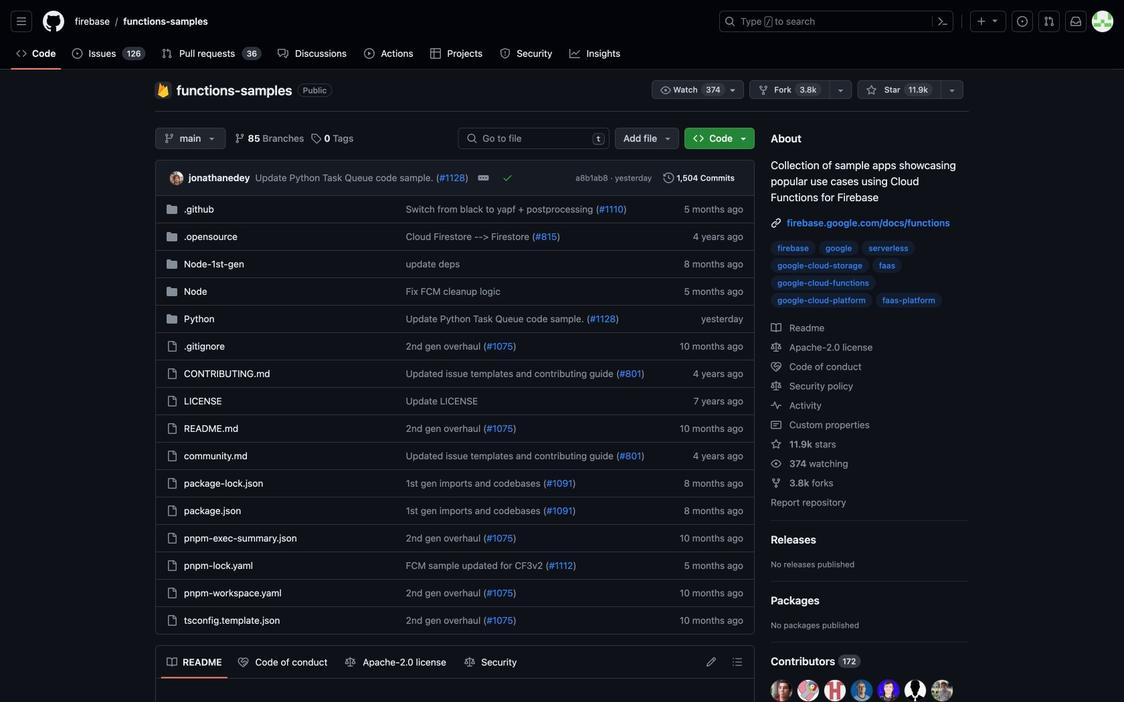 Task type: describe. For each thing, give the bounding box(es) containing it.
Go to file text field
[[483, 129, 587, 149]]

tag image
[[311, 133, 322, 144]]

issue opened image for git pull request icon
[[1017, 16, 1028, 27]]

search image
[[467, 133, 477, 144]]

1 horizontal spatial code image
[[694, 133, 704, 144]]

plus image
[[977, 16, 987, 27]]

2 law image from the left
[[464, 658, 475, 668]]

2 law image from the top
[[771, 381, 782, 392]]

@eobrain image
[[851, 681, 873, 702]]

repo forked image
[[759, 85, 769, 96]]

outline image
[[732, 657, 743, 668]]

edit file image
[[706, 657, 717, 668]]

@trekforever image
[[932, 681, 953, 702]]

command palette image
[[938, 16, 948, 27]]

0 vertical spatial code image
[[16, 48, 27, 59]]

note image
[[771, 420, 782, 431]]

pulse image
[[771, 401, 782, 411]]

link image
[[771, 218, 782, 229]]

comment discussion image
[[278, 48, 289, 59]]

2 directory image from the top
[[167, 314, 177, 325]]

0 horizontal spatial star image
[[771, 439, 782, 450]]

1 horizontal spatial triangle down image
[[990, 15, 1001, 26]]

table image
[[430, 48, 441, 59]]

open commit details image
[[478, 173, 489, 183]]

see your forks of this repository image
[[836, 85, 846, 96]]

history image
[[664, 173, 674, 183]]

add this repository to a list image
[[947, 85, 958, 96]]

@jhuleatt image
[[878, 681, 900, 702]]



Task type: vqa. For each thing, say whether or not it's contained in the screenshot.
New corresponding to New organization
no



Task type: locate. For each thing, give the bounding box(es) containing it.
1 law image from the top
[[771, 342, 782, 353]]

triangle down image
[[990, 15, 1001, 26], [663, 133, 673, 144]]

list
[[70, 11, 712, 32], [161, 652, 524, 674]]

repo forked image
[[771, 478, 782, 489]]

1 vertical spatial code of conduct image
[[238, 658, 249, 668]]

1 horizontal spatial git branch image
[[235, 133, 245, 144]]

@nicolasgarnier image
[[771, 681, 793, 702]]

0 vertical spatial list
[[70, 11, 712, 32]]

law image
[[771, 342, 782, 353], [771, 381, 782, 392]]

1 vertical spatial directory image
[[167, 259, 177, 270]]

jonathanedey image
[[170, 172, 183, 185]]

git pull request image
[[162, 48, 172, 59]]

2 vertical spatial directory image
[[167, 286, 177, 297]]

@horseno image
[[825, 681, 846, 702]]

1 vertical spatial issue opened image
[[72, 48, 83, 59]]

1 directory image from the top
[[167, 232, 177, 242]]

git pull request image
[[1044, 16, 1055, 27]]

owner avatar image
[[155, 82, 171, 98]]

0 horizontal spatial code image
[[16, 48, 27, 59]]

0 horizontal spatial git branch image
[[164, 133, 175, 144]]

0 horizontal spatial law image
[[345, 658, 356, 668]]

check image
[[502, 173, 513, 183]]

0 vertical spatial directory image
[[167, 204, 177, 215]]

star image
[[866, 85, 877, 96], [771, 439, 782, 450]]

graph image
[[570, 48, 580, 59]]

code image
[[16, 48, 27, 59], [694, 133, 704, 144]]

triangle down image right plus icon
[[990, 15, 1001, 26]]

git branch image
[[164, 133, 175, 144], [235, 133, 245, 144]]

1 law image from the left
[[345, 658, 356, 668]]

1 git branch image from the left
[[164, 133, 175, 144]]

notifications image
[[1071, 16, 1082, 27]]

triangle down image
[[206, 133, 217, 144], [738, 133, 749, 144]]

eye image
[[661, 85, 671, 96]]

0 vertical spatial triangle down image
[[990, 15, 1001, 26]]

issue opened image for git pull request image
[[72, 48, 83, 59]]

2 git branch image from the left
[[235, 133, 245, 144]]

commits by jonathanedey tooltip
[[189, 171, 250, 185]]

0 horizontal spatial code of conduct image
[[238, 658, 249, 668]]

book image
[[167, 658, 177, 668]]

1 horizontal spatial code of conduct image
[[771, 362, 782, 372]]

star image right the see your forks of this repository icon
[[866, 85, 877, 96]]

homepage image
[[43, 11, 64, 32]]

triangle down image up history icon
[[663, 133, 673, 144]]

play image
[[364, 48, 375, 59]]

0 vertical spatial star image
[[866, 85, 877, 96]]

directory image
[[167, 204, 177, 215], [167, 314, 177, 325]]

1 triangle down image from the left
[[206, 133, 217, 144]]

3 directory image from the top
[[167, 286, 177, 297]]

1 horizontal spatial triangle down image
[[738, 133, 749, 144]]

@kevded image
[[905, 681, 926, 702]]

11947 users starred this repository element
[[904, 83, 933, 96]]

git branch image up "jonathanedey" icon
[[164, 133, 175, 144]]

0 horizontal spatial triangle down image
[[206, 133, 217, 144]]

1 vertical spatial triangle down image
[[663, 133, 673, 144]]

book image
[[771, 323, 782, 334]]

2 triangle down image from the left
[[738, 133, 749, 144]]

1 horizontal spatial star image
[[866, 85, 877, 96]]

law image down book icon
[[771, 342, 782, 353]]

shield image
[[500, 48, 511, 59]]

1 vertical spatial code image
[[694, 133, 704, 144]]

star image up eye icon
[[771, 439, 782, 450]]

0 horizontal spatial issue opened image
[[72, 48, 83, 59]]

1 directory image from the top
[[167, 204, 177, 215]]

1 vertical spatial law image
[[771, 381, 782, 392]]

0 horizontal spatial triangle down image
[[663, 133, 673, 144]]

0 vertical spatial law image
[[771, 342, 782, 353]]

law image
[[345, 658, 356, 668], [464, 658, 475, 668]]

directory image
[[167, 232, 177, 242], [167, 259, 177, 270], [167, 286, 177, 297]]

1 horizontal spatial issue opened image
[[1017, 16, 1028, 27]]

1 vertical spatial directory image
[[167, 314, 177, 325]]

0 vertical spatial directory image
[[167, 232, 177, 242]]

0 vertical spatial issue opened image
[[1017, 16, 1028, 27]]

@dpebot image
[[798, 681, 819, 702]]

1 vertical spatial list
[[161, 652, 524, 674]]

issue opened image
[[1017, 16, 1028, 27], [72, 48, 83, 59]]

1 vertical spatial star image
[[771, 439, 782, 450]]

1 horizontal spatial law image
[[464, 658, 475, 668]]

0 vertical spatial code of conduct image
[[771, 362, 782, 372]]

2 directory image from the top
[[167, 259, 177, 270]]

git branch image up commits by jonathanedey tooltip
[[235, 133, 245, 144]]

eye image
[[771, 459, 782, 470]]

code of conduct image
[[771, 362, 782, 372], [238, 658, 249, 668]]

law image up pulse icon
[[771, 381, 782, 392]]



